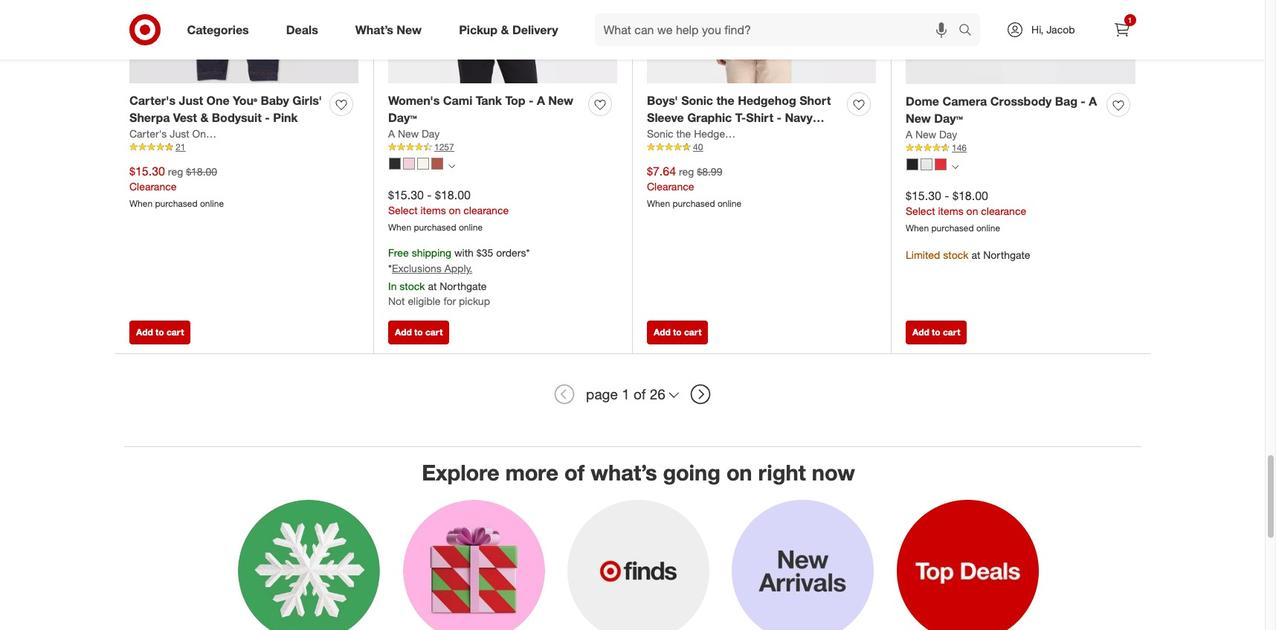 Task type: vqa. For each thing, say whether or not it's contained in the screenshot.
set to the left
no



Task type: describe. For each thing, give the bounding box(es) containing it.
add for dome camera crossbody bag - a new day™
[[913, 326, 930, 337]]

*
[[388, 262, 392, 275]]

$15.30 reg $18.00 clearance when purchased online
[[129, 163, 224, 209]]

delivery
[[512, 22, 558, 37]]

$7.64 reg $8.99 clearance when purchased online
[[647, 163, 742, 209]]

eligible
[[408, 295, 441, 307]]

0 vertical spatial stock
[[943, 249, 969, 261]]

1 vertical spatial sonic
[[647, 127, 674, 139]]

1 horizontal spatial on
[[727, 459, 752, 485]]

boys' sonic the hedgehog short sleeve graphic t-shirt - navy blue
[[647, 93, 831, 142]]

online inside $15.30 reg $18.00 clearance when purchased online
[[200, 198, 224, 209]]

146 link
[[906, 142, 1136, 155]]

shirt
[[746, 110, 774, 125]]

northgate inside the free shipping with $35 orders* * exclusions apply. in stock at  northgate not eligible for pickup
[[440, 280, 487, 292]]

explore more of what's going on right now
[[422, 459, 855, 485]]

women's cami tank top - a new day™ link
[[388, 92, 582, 126]]

- inside carter's just one you® baby girls' sherpa vest & bodysuit - pink
[[265, 110, 270, 125]]

day™ for dome
[[934, 111, 963, 125]]

add to cart for women's cami tank top - a new day™
[[395, 326, 443, 337]]

add for women's cami tank top - a new day™
[[395, 326, 412, 337]]

online inside $7.64 reg $8.99 clearance when purchased online
[[718, 198, 742, 209]]

more
[[506, 459, 558, 485]]

not
[[388, 295, 405, 307]]

$18.00 for camera
[[953, 188, 989, 203]]

just for you
[[170, 127, 189, 139]]

a inside women's cami tank top - a new day™
[[537, 93, 545, 108]]

limited
[[906, 249, 941, 261]]

exclusions
[[392, 262, 442, 275]]

deals link
[[274, 13, 337, 46]]

boys'
[[647, 93, 678, 108]]

sherpa
[[129, 110, 170, 125]]

26
[[650, 385, 666, 402]]

1257
[[434, 142, 454, 153]]

when inside $7.64 reg $8.99 clearance when purchased online
[[647, 198, 670, 209]]

new right "what's"
[[397, 22, 422, 37]]

orders*
[[496, 246, 530, 259]]

limited stock at  northgate
[[906, 249, 1031, 261]]

146
[[952, 142, 967, 154]]

red image
[[935, 159, 947, 170]]

1 horizontal spatial northgate
[[984, 249, 1031, 261]]

page
[[586, 385, 618, 402]]

$18.00 for cami
[[435, 187, 471, 202]]

cart for boys' sonic the hedgehog short sleeve graphic t-shirt - navy blue
[[684, 326, 702, 337]]

sonic inside boys' sonic the hedgehog short sleeve graphic t-shirt - navy blue
[[681, 93, 713, 108]]

going
[[663, 459, 721, 485]]

- down red image
[[945, 188, 950, 203]]

deals
[[286, 22, 318, 37]]

short
[[800, 93, 831, 108]]

purchased inside $7.64 reg $8.99 clearance when purchased online
[[673, 198, 715, 209]]

hedgehog inside boys' sonic the hedgehog short sleeve graphic t-shirt - navy blue
[[738, 93, 796, 108]]

categories link
[[174, 13, 268, 46]]

what's
[[591, 459, 657, 485]]

items for dome camera crossbody bag - a new day™
[[938, 205, 964, 218]]

navy
[[785, 110, 813, 125]]

1 link
[[1106, 13, 1138, 46]]

camera
[[943, 94, 987, 108]]

carter's for carter's just one you
[[129, 127, 167, 139]]

to for boys' sonic the hedgehog short sleeve graphic t-shirt - navy blue
[[673, 326, 682, 337]]

cart for carter's just one you® baby girls' sherpa vest & bodysuit - pink
[[167, 326, 184, 337]]

black image for dome camera crossbody bag - a new day™
[[907, 159, 919, 170]]

1257 link
[[388, 141, 617, 154]]

online up with
[[459, 222, 483, 233]]

sleeve
[[647, 110, 684, 125]]

40
[[693, 142, 703, 153]]

add to cart button for women's cami tank top - a new day™
[[388, 320, 450, 344]]

40 link
[[647, 141, 876, 154]]

one for you®
[[206, 93, 230, 108]]

free shipping with $35 orders* * exclusions apply. in stock at  northgate not eligible for pickup
[[388, 246, 530, 307]]

dome camera crossbody bag - a new day™
[[906, 94, 1097, 125]]

$18.00 for just
[[186, 165, 217, 177]]

new inside women's cami tank top - a new day™
[[548, 93, 574, 108]]

cami
[[443, 93, 473, 108]]

women's cami tank top - a new day™
[[388, 93, 574, 125]]

you®
[[233, 93, 257, 108]]

free
[[388, 246, 409, 259]]

- inside "dome camera crossbody bag - a new day™"
[[1081, 94, 1086, 108]]

clearance for $15.30
[[129, 180, 177, 193]]

exclusions apply. button
[[392, 261, 473, 276]]

hedgehog inside sonic the hedgehog link
[[694, 127, 743, 139]]

carter's just one you® baby girls' sherpa vest & bodysuit - pink link
[[129, 92, 324, 126]]

& inside carter's just one you® baby girls' sherpa vest & bodysuit - pink
[[200, 110, 209, 125]]

a new day for dome camera crossbody bag - a new day™
[[906, 128, 957, 140]]

what's new
[[355, 22, 422, 37]]

just for you®
[[179, 93, 203, 108]]

right
[[758, 459, 806, 485]]

jacob
[[1047, 23, 1075, 36]]

purchased up shipping
[[414, 222, 456, 233]]

boys' sonic the hedgehog short sleeve graphic t-shirt - navy blue link
[[647, 92, 841, 142]]

bag
[[1055, 94, 1078, 108]]

carter's just one you® baby girls' sherpa vest & bodysuit - pink
[[129, 93, 322, 125]]

pickup
[[459, 22, 498, 37]]

carter's for carter's just one you® baby girls' sherpa vest & bodysuit - pink
[[129, 93, 176, 108]]

new up the pink image
[[398, 127, 419, 139]]

add to cart button for dome camera crossbody bag - a new day™
[[906, 320, 967, 344]]

hi,
[[1032, 23, 1044, 36]]

add to cart button for boys' sonic the hedgehog short sleeve graphic t-shirt - navy blue
[[647, 320, 708, 344]]

pickup
[[459, 295, 490, 307]]

t-
[[735, 110, 746, 125]]

tank
[[476, 93, 502, 108]]

shipping
[[412, 246, 452, 259]]

page 1 of 26 button
[[580, 378, 686, 410]]

$7.64
[[647, 163, 676, 178]]

1 inside dropdown button
[[622, 385, 630, 402]]

1 horizontal spatial 1
[[1128, 16, 1132, 25]]

one for you
[[192, 127, 212, 139]]

explore
[[422, 459, 500, 485]]

search
[[952, 23, 988, 38]]

all colors element for cami
[[449, 161, 455, 170]]

of for more
[[564, 459, 585, 485]]

for
[[444, 295, 456, 307]]

a down dome
[[906, 128, 913, 140]]



Task type: locate. For each thing, give the bounding box(es) containing it.
select up free at the top of page
[[388, 204, 418, 217]]

select for dome camera crossbody bag - a new day™
[[906, 205, 935, 218]]

purchased
[[155, 198, 198, 209], [673, 198, 715, 209], [414, 222, 456, 233], [932, 223, 974, 234]]

hedgehog up shirt
[[738, 93, 796, 108]]

pickup & delivery
[[459, 22, 558, 37]]

pink
[[273, 110, 298, 125]]

$15.30 - $18.00 select items on clearance when purchased online up limited stock at  northgate
[[906, 188, 1027, 234]]

$15.30 inside $15.30 reg $18.00 clearance when purchased online
[[129, 163, 165, 178]]

0 horizontal spatial stock
[[400, 280, 425, 292]]

online up limited stock at  northgate
[[977, 223, 1000, 234]]

1 horizontal spatial all colors image
[[952, 164, 959, 170]]

1 vertical spatial &
[[200, 110, 209, 125]]

reg inside $7.64 reg $8.99 clearance when purchased online
[[679, 165, 694, 177]]

1 add to cart from the left
[[136, 326, 184, 337]]

0 vertical spatial of
[[634, 385, 646, 402]]

just inside carter's just one you® baby girls' sherpa vest & bodysuit - pink
[[179, 93, 203, 108]]

0 vertical spatial just
[[179, 93, 203, 108]]

reg inside $15.30 reg $18.00 clearance when purchased online
[[168, 165, 183, 177]]

clearance down 21 on the top left of the page
[[129, 180, 177, 193]]

1 add from the left
[[136, 326, 153, 337]]

add to cart for dome camera crossbody bag - a new day™
[[913, 326, 961, 337]]

0 vertical spatial &
[[501, 22, 509, 37]]

select for women's cami tank top - a new day™
[[388, 204, 418, 217]]

when
[[129, 198, 153, 209], [647, 198, 670, 209], [388, 222, 411, 233], [906, 223, 929, 234]]

of left 26
[[634, 385, 646, 402]]

0 horizontal spatial all colors image
[[449, 163, 455, 170]]

day™ for women's
[[388, 110, 417, 125]]

0 horizontal spatial $18.00
[[186, 165, 217, 177]]

2 to from the left
[[414, 326, 423, 337]]

new down dome
[[906, 111, 931, 125]]

$15.30 - $18.00 select items on clearance when purchased online for camera
[[906, 188, 1027, 234]]

1 add to cart button from the left
[[129, 320, 191, 344]]

1 right page
[[622, 385, 630, 402]]

all colors image right red image
[[952, 164, 959, 170]]

all colors element for camera
[[952, 162, 959, 171]]

cart for women's cami tank top - a new day™
[[425, 326, 443, 337]]

clearance up limited stock at  northgate
[[981, 205, 1027, 218]]

black image left silver image
[[907, 159, 919, 170]]

pickup & delivery link
[[446, 13, 577, 46]]

$15.30 - $18.00 select items on clearance when purchased online for cami
[[388, 187, 509, 233]]

stock down exclusions
[[400, 280, 425, 292]]

a new day link for women's cami tank top - a new day™
[[388, 126, 440, 141]]

northgate
[[984, 249, 1031, 261], [440, 280, 487, 292]]

clearance up $35
[[464, 204, 509, 217]]

at right limited
[[972, 249, 981, 261]]

0 vertical spatial 1
[[1128, 16, 1132, 25]]

carter's just one you link
[[129, 126, 232, 141]]

- right shirt
[[777, 110, 782, 125]]

hi, jacob
[[1032, 23, 1075, 36]]

$18.00 down 146
[[953, 188, 989, 203]]

new up silver image
[[916, 128, 937, 140]]

boys' sonic the hedgehog short sleeve graphic t-shirt - navy blue image
[[647, 0, 876, 84], [647, 0, 876, 84]]

1 vertical spatial 1
[[622, 385, 630, 402]]

day
[[422, 127, 440, 139], [940, 128, 957, 140]]

clearance for tank
[[464, 204, 509, 217]]

2 reg from the left
[[679, 165, 694, 177]]

0 horizontal spatial clearance
[[464, 204, 509, 217]]

clearance inside $7.64 reg $8.99 clearance when purchased online
[[647, 180, 694, 193]]

add to cart for boys' sonic the hedgehog short sleeve graphic t-shirt - navy blue
[[654, 326, 702, 337]]

add for boys' sonic the hedgehog short sleeve graphic t-shirt - navy blue
[[654, 326, 671, 337]]

online down $8.99
[[718, 198, 742, 209]]

0 horizontal spatial at
[[428, 280, 437, 292]]

$18.00
[[186, 165, 217, 177], [435, 187, 471, 202], [953, 188, 989, 203]]

all colors image for cami
[[449, 163, 455, 170]]

clearance inside $15.30 reg $18.00 clearance when purchased online
[[129, 180, 177, 193]]

0 horizontal spatial clearance
[[129, 180, 177, 193]]

$18.00 down the orange image
[[435, 187, 471, 202]]

add to cart button for carter's just one you® baby girls' sherpa vest & bodysuit - pink
[[129, 320, 191, 344]]

$15.30 - $18.00 select items on clearance when purchased online up with
[[388, 187, 509, 233]]

0 horizontal spatial items
[[421, 204, 446, 217]]

carter's down sherpa
[[129, 127, 167, 139]]

carter's just one you® baby girls' sherpa vest & bodysuit - pink image
[[129, 0, 359, 84], [129, 0, 359, 84]]

4 add to cart button from the left
[[906, 320, 967, 344]]

1 horizontal spatial the
[[717, 93, 735, 108]]

1 horizontal spatial &
[[501, 22, 509, 37]]

items
[[421, 204, 446, 217], [938, 205, 964, 218]]

to for dome camera crossbody bag - a new day™
[[932, 326, 941, 337]]

2 add from the left
[[395, 326, 412, 337]]

the
[[717, 93, 735, 108], [676, 127, 691, 139]]

day up 146
[[940, 128, 957, 140]]

day for dome
[[940, 128, 957, 140]]

1 horizontal spatial all colors element
[[952, 162, 959, 171]]

$15.30 for women's cami tank top - a new day™
[[388, 187, 424, 202]]

0 horizontal spatial the
[[676, 127, 691, 139]]

2 horizontal spatial $15.30
[[906, 188, 942, 203]]

0 vertical spatial sonic
[[681, 93, 713, 108]]

0 horizontal spatial on
[[449, 204, 461, 217]]

4 cart from the left
[[943, 326, 961, 337]]

carter's up sherpa
[[129, 93, 176, 108]]

online
[[200, 198, 224, 209], [718, 198, 742, 209], [459, 222, 483, 233], [977, 223, 1000, 234]]

dome
[[906, 94, 939, 108]]

dome camera crossbody bag - a new day™ link
[[906, 93, 1101, 127]]

1 horizontal spatial reg
[[679, 165, 694, 177]]

women's
[[388, 93, 440, 108]]

1 horizontal spatial sonic
[[681, 93, 713, 108]]

clearance for $7.64
[[647, 180, 694, 193]]

of for 1
[[634, 385, 646, 402]]

the up graphic
[[717, 93, 735, 108]]

4 to from the left
[[932, 326, 941, 337]]

one
[[206, 93, 230, 108], [192, 127, 212, 139]]

$8.99
[[697, 165, 723, 177]]

0 horizontal spatial all colors element
[[449, 161, 455, 170]]

select
[[388, 204, 418, 217], [906, 205, 935, 218]]

dome camera crossbody bag - a new day™ image
[[906, 0, 1136, 84], [906, 0, 1136, 84]]

0 vertical spatial the
[[717, 93, 735, 108]]

select up limited
[[906, 205, 935, 218]]

the inside sonic the hedgehog link
[[676, 127, 691, 139]]

bodysuit
[[212, 110, 262, 125]]

a right top
[[537, 93, 545, 108]]

0 vertical spatial carter's
[[129, 93, 176, 108]]

all colors image
[[449, 163, 455, 170], [952, 164, 959, 170]]

1 horizontal spatial of
[[634, 385, 646, 402]]

- right top
[[529, 93, 534, 108]]

2 add to cart from the left
[[395, 326, 443, 337]]

$15.30 down carter's just one you link on the left
[[129, 163, 165, 178]]

2 add to cart button from the left
[[388, 320, 450, 344]]

a new day
[[388, 127, 440, 139], [906, 128, 957, 140]]

day for women's
[[422, 127, 440, 139]]

0 horizontal spatial northgate
[[440, 280, 487, 292]]

1 horizontal spatial a new day link
[[906, 127, 957, 142]]

0 vertical spatial northgate
[[984, 249, 1031, 261]]

items up shipping
[[421, 204, 446, 217]]

pink image
[[403, 158, 415, 170]]

& right the vest
[[200, 110, 209, 125]]

1 horizontal spatial day™
[[934, 111, 963, 125]]

to for women's cami tank top - a new day™
[[414, 326, 423, 337]]

a new day link up the pink image
[[388, 126, 440, 141]]

online down 21 link
[[200, 198, 224, 209]]

- inside boys' sonic the hedgehog short sleeve graphic t-shirt - navy blue
[[777, 110, 782, 125]]

crossbody
[[991, 94, 1052, 108]]

4 add from the left
[[913, 326, 930, 337]]

to
[[156, 326, 164, 337], [414, 326, 423, 337], [673, 326, 682, 337], [932, 326, 941, 337]]

girls'
[[293, 93, 322, 108]]

4 add to cart from the left
[[913, 326, 961, 337]]

day™ down camera
[[934, 111, 963, 125]]

clearance
[[464, 204, 509, 217], [981, 205, 1027, 218]]

- right bag
[[1081, 94, 1086, 108]]

hedgehog
[[738, 93, 796, 108], [694, 127, 743, 139]]

day™ inside "dome camera crossbody bag - a new day™"
[[934, 111, 963, 125]]

graphic
[[687, 110, 732, 125]]

carter's just one you
[[129, 127, 232, 139]]

hedgehog down graphic
[[694, 127, 743, 139]]

- down the white image
[[427, 187, 432, 202]]

the right blue
[[676, 127, 691, 139]]

baby
[[261, 93, 289, 108]]

carter's inside carter's just one you® baby girls' sherpa vest & bodysuit - pink
[[129, 93, 176, 108]]

1 carter's from the top
[[129, 93, 176, 108]]

0 vertical spatial at
[[972, 249, 981, 261]]

cart for dome camera crossbody bag - a new day™
[[943, 326, 961, 337]]

to for carter's just one you® baby girls' sherpa vest & bodysuit - pink
[[156, 326, 164, 337]]

black image for women's cami tank top - a new day™
[[389, 158, 401, 170]]

1 vertical spatial of
[[564, 459, 585, 485]]

$18.00 down carter's just one you link on the left
[[186, 165, 217, 177]]

21
[[176, 142, 185, 153]]

1 clearance from the left
[[129, 180, 177, 193]]

0 horizontal spatial reg
[[168, 165, 183, 177]]

0 horizontal spatial a new day link
[[388, 126, 440, 141]]

add to cart for carter's just one you® baby girls' sherpa vest & bodysuit - pink
[[136, 326, 184, 337]]

black image left the pink image
[[389, 158, 401, 170]]

purchased down 21 on the top left of the page
[[155, 198, 198, 209]]

white image
[[417, 158, 429, 170]]

stock right limited
[[943, 249, 969, 261]]

the inside boys' sonic the hedgehog short sleeve graphic t-shirt - navy blue
[[717, 93, 735, 108]]

1 vertical spatial just
[[170, 127, 189, 139]]

0 horizontal spatial a new day
[[388, 127, 440, 139]]

of
[[634, 385, 646, 402], [564, 459, 585, 485]]

carter's
[[129, 93, 176, 108], [129, 127, 167, 139]]

purchased inside $15.30 reg $18.00 clearance when purchased online
[[155, 198, 198, 209]]

purchased up limited stock at  northgate
[[932, 223, 974, 234]]

with
[[454, 246, 474, 259]]

day up 1257
[[422, 127, 440, 139]]

cart
[[167, 326, 184, 337], [425, 326, 443, 337], [684, 326, 702, 337], [943, 326, 961, 337]]

clearance
[[129, 180, 177, 193], [647, 180, 694, 193]]

purchased down $8.99
[[673, 198, 715, 209]]

reg down 21 on the top left of the page
[[168, 165, 183, 177]]

add for carter's just one you® baby girls' sherpa vest & bodysuit - pink
[[136, 326, 153, 337]]

1 horizontal spatial clearance
[[647, 180, 694, 193]]

1 vertical spatial northgate
[[440, 280, 487, 292]]

0 horizontal spatial of
[[564, 459, 585, 485]]

silver image
[[921, 159, 933, 170]]

just inside carter's just one you link
[[170, 127, 189, 139]]

categories
[[187, 22, 249, 37]]

3 add to cart button from the left
[[647, 320, 708, 344]]

black image
[[389, 158, 401, 170], [907, 159, 919, 170]]

when inside $15.30 reg $18.00 clearance when purchased online
[[129, 198, 153, 209]]

0 horizontal spatial day™
[[388, 110, 417, 125]]

3 add to cart from the left
[[654, 326, 702, 337]]

$15.30 down silver image
[[906, 188, 942, 203]]

just
[[179, 93, 203, 108], [170, 127, 189, 139]]

all colors image for camera
[[952, 164, 959, 170]]

items for women's cami tank top - a new day™
[[421, 204, 446, 217]]

blue
[[647, 127, 672, 142]]

0 horizontal spatial 1
[[622, 385, 630, 402]]

1 horizontal spatial at
[[972, 249, 981, 261]]

a new day for women's cami tank top - a new day™
[[388, 127, 440, 139]]

just up the vest
[[179, 93, 203, 108]]

$15.30 down the pink image
[[388, 187, 424, 202]]

0 horizontal spatial $15.30 - $18.00 select items on clearance when purchased online
[[388, 187, 509, 233]]

1 horizontal spatial a new day
[[906, 128, 957, 140]]

sonic down sleeve
[[647, 127, 674, 139]]

of inside dropdown button
[[634, 385, 646, 402]]

0 vertical spatial hedgehog
[[738, 93, 796, 108]]

$35
[[477, 246, 493, 259]]

1 vertical spatial the
[[676, 127, 691, 139]]

a down women's
[[388, 127, 395, 139]]

$18.00 inside $15.30 reg $18.00 clearance when purchased online
[[186, 165, 217, 177]]

reg left $8.99
[[679, 165, 694, 177]]

on up limited stock at  northgate
[[967, 205, 978, 218]]

on up with
[[449, 204, 461, 217]]

at up eligible at the top of the page
[[428, 280, 437, 292]]

2 horizontal spatial on
[[967, 205, 978, 218]]

items up limited stock at  northgate
[[938, 205, 964, 218]]

day™
[[388, 110, 417, 125], [934, 111, 963, 125]]

0 vertical spatial one
[[206, 93, 230, 108]]

all colors image right the orange image
[[449, 163, 455, 170]]

just up 21 on the top left of the page
[[170, 127, 189, 139]]

add to cart
[[136, 326, 184, 337], [395, 326, 443, 337], [654, 326, 702, 337], [913, 326, 961, 337]]

1 vertical spatial one
[[192, 127, 212, 139]]

2 clearance from the left
[[647, 180, 694, 193]]

1 horizontal spatial day
[[940, 128, 957, 140]]

1 right jacob
[[1128, 16, 1132, 25]]

now
[[812, 459, 855, 485]]

stock
[[943, 249, 969, 261], [400, 280, 425, 292]]

1 vertical spatial hedgehog
[[694, 127, 743, 139]]

1 horizontal spatial black image
[[907, 159, 919, 170]]

at inside the free shipping with $35 orders* * exclusions apply. in stock at  northgate not eligible for pickup
[[428, 280, 437, 292]]

page 1 of 26
[[586, 385, 666, 402]]

a right bag
[[1089, 94, 1097, 108]]

3 to from the left
[[673, 326, 682, 337]]

$15.30 for dome camera crossbody bag - a new day™
[[906, 188, 942, 203]]

& right pickup
[[501, 22, 509, 37]]

0 horizontal spatial black image
[[389, 158, 401, 170]]

new inside "dome camera crossbody bag - a new day™"
[[906, 111, 931, 125]]

0 horizontal spatial &
[[200, 110, 209, 125]]

0 horizontal spatial $15.30
[[129, 163, 165, 178]]

you
[[215, 127, 232, 139]]

a
[[537, 93, 545, 108], [1089, 94, 1097, 108], [388, 127, 395, 139], [906, 128, 913, 140]]

1 horizontal spatial select
[[906, 205, 935, 218]]

1 horizontal spatial clearance
[[981, 205, 1027, 218]]

one left you
[[192, 127, 212, 139]]

sonic the hedgehog link
[[647, 126, 743, 141]]

a new day link up silver image
[[906, 127, 957, 142]]

stock inside the free shipping with $35 orders* * exclusions apply. in stock at  northgate not eligible for pickup
[[400, 280, 425, 292]]

1 horizontal spatial $15.30 - $18.00 select items on clearance when purchased online
[[906, 188, 1027, 234]]

a new day up silver image
[[906, 128, 957, 140]]

What can we help you find? suggestions appear below search field
[[595, 13, 963, 46]]

1 cart from the left
[[167, 326, 184, 337]]

on for camera
[[967, 205, 978, 218]]

a inside "dome camera crossbody bag - a new day™"
[[1089, 94, 1097, 108]]

women's cami tank top - a new day™ image
[[388, 0, 617, 84], [388, 0, 617, 84]]

a new day link for dome camera crossbody bag - a new day™
[[906, 127, 957, 142]]

all colors element
[[449, 161, 455, 170], [952, 162, 959, 171]]

$15.30 for carter's just one you® baby girls' sherpa vest & bodysuit - pink
[[129, 163, 165, 178]]

reg for $7.64
[[679, 165, 694, 177]]

a new day up the pink image
[[388, 127, 440, 139]]

- left pink
[[265, 110, 270, 125]]

all colors element right the orange image
[[449, 161, 455, 170]]

1 horizontal spatial items
[[938, 205, 964, 218]]

on left 'right'
[[727, 459, 752, 485]]

sonic up graphic
[[681, 93, 713, 108]]

what's
[[355, 22, 393, 37]]

all colors element right red image
[[952, 162, 959, 171]]

add to cart button
[[129, 320, 191, 344], [388, 320, 450, 344], [647, 320, 708, 344], [906, 320, 967, 344]]

what's new link
[[343, 13, 440, 46]]

1 vertical spatial stock
[[400, 280, 425, 292]]

0 horizontal spatial sonic
[[647, 127, 674, 139]]

one inside carter's just one you® baby girls' sherpa vest & bodysuit - pink
[[206, 93, 230, 108]]

clearance for crossbody
[[981, 205, 1027, 218]]

day™ down women's
[[388, 110, 417, 125]]

- inside women's cami tank top - a new day™
[[529, 93, 534, 108]]

1 vertical spatial at
[[428, 280, 437, 292]]

clearance down '$7.64'
[[647, 180, 694, 193]]

1 reg from the left
[[168, 165, 183, 177]]

2 carter's from the top
[[129, 127, 167, 139]]

in
[[388, 280, 397, 292]]

1 vertical spatial carter's
[[129, 127, 167, 139]]

new right top
[[548, 93, 574, 108]]

1 horizontal spatial $15.30
[[388, 187, 424, 202]]

orange image
[[431, 158, 443, 170]]

1 horizontal spatial stock
[[943, 249, 969, 261]]

new
[[397, 22, 422, 37], [548, 93, 574, 108], [906, 111, 931, 125], [398, 127, 419, 139], [916, 128, 937, 140]]

1 to from the left
[[156, 326, 164, 337]]

of right more at left
[[564, 459, 585, 485]]

21 link
[[129, 141, 359, 154]]

apply.
[[445, 262, 473, 275]]

search button
[[952, 13, 988, 49]]

2 horizontal spatial $18.00
[[953, 188, 989, 203]]

one up the bodysuit
[[206, 93, 230, 108]]

$15.30 - $18.00 select items on clearance when purchased online
[[388, 187, 509, 233], [906, 188, 1027, 234]]

1 horizontal spatial $18.00
[[435, 187, 471, 202]]

vest
[[173, 110, 197, 125]]

sonic the hedgehog
[[647, 127, 743, 139]]

reg for $15.30
[[168, 165, 183, 177]]

on for cami
[[449, 204, 461, 217]]

2 cart from the left
[[425, 326, 443, 337]]

3 cart from the left
[[684, 326, 702, 337]]

day™ inside women's cami tank top - a new day™
[[388, 110, 417, 125]]

top
[[505, 93, 526, 108]]

0 horizontal spatial day
[[422, 127, 440, 139]]

0 horizontal spatial select
[[388, 204, 418, 217]]

3 add from the left
[[654, 326, 671, 337]]

&
[[501, 22, 509, 37], [200, 110, 209, 125]]



